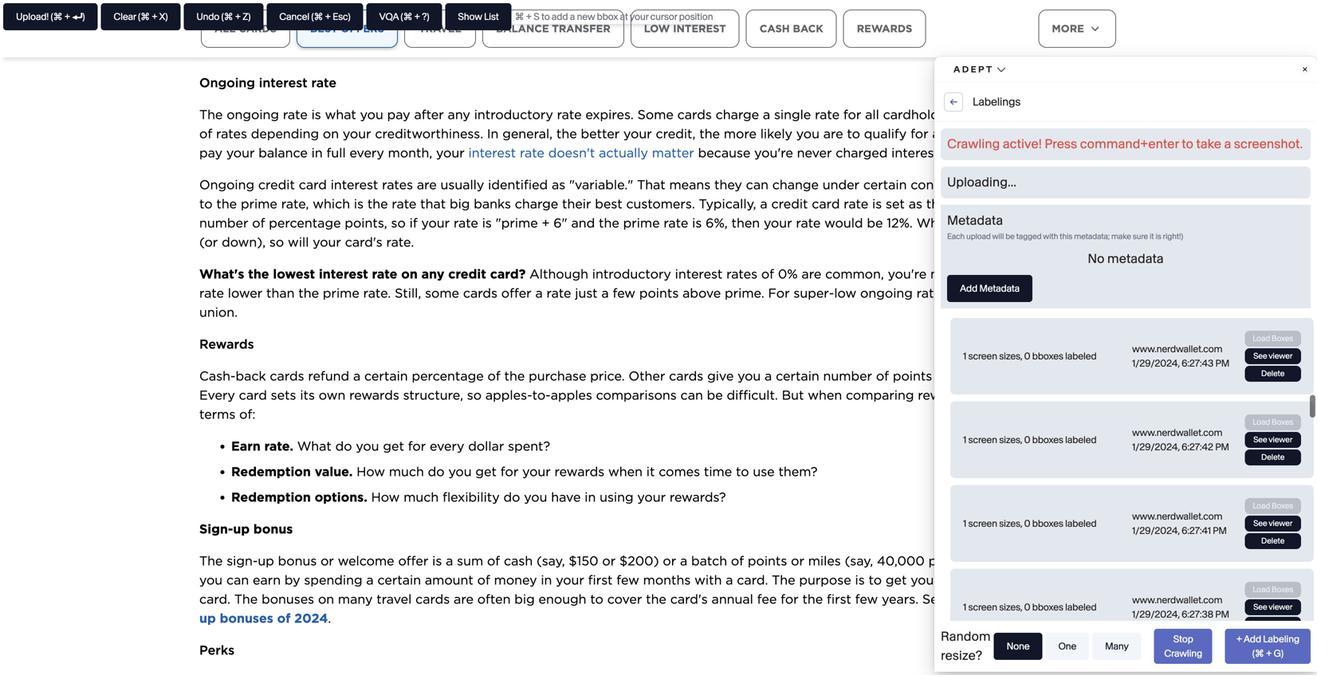 Task type: locate. For each thing, give the bounding box(es) containing it.
charge inside ongoing credit card interest rates are usually identified as "variable." that means they can change under certain conditions. most rates are tied to the prime rate, which is the rate that big banks charge their best customers. typically, a credit card rate is set as the prime rate plus a certain number of percentage points, so if your rate is "prime + 6" and the prime rate is 6%, then your rate would be 12%. when the prime rate goes up (or down), so will your card's rate.
[[515, 196, 558, 212]]

use
[[753, 464, 775, 480]]

can right they
[[746, 177, 769, 193]]

rewards down union.
[[199, 337, 254, 352]]

bonuses inside the sign-up bonus or welcome offer is a sum of cash (say, $150 or $200) or a batch of points or miles (say, 40,000 points or 50,000 miles) that you can earn by spending a certain amount of money in your first few months with a card. the purpose is to get you in the habit of using the card. the bonuses on many travel cards are often big enough to cover the card's annual fee for the first few years. see our
[[262, 592, 314, 607]]

travel
[[419, 22, 461, 35]]

see
[[922, 592, 946, 607]]

to left use
[[736, 464, 749, 480]]

purchases
[[199, 43, 263, 59]]

is down "an"
[[1043, 286, 1053, 301]]

prime inside "what's the lowest interest rate on any credit card? although introductory interest rates of 0% are common, you're not going to find an ongoing rate lower than the prime rate. still, some cards offer a rate just a few points above prime. for super-low ongoing rates, your best bet is a credit union."
[[323, 286, 359, 301]]

1 horizontal spatial 0%
[[778, 266, 798, 282]]

if
[[1066, 126, 1074, 142], [409, 215, 418, 231]]

if inside ongoing credit card interest rates are usually identified as "variable." that means they can change under certain conditions. most rates are tied to the prime rate, which is the rate that big banks charge their best customers. typically, a credit card rate is set as the prime rate plus a certain number of percentage points, so if your rate is "prime + 6" and the prime rate is 6%, then your rate would be 12%. when the prime rate goes up (or down), so will your card's rate.
[[409, 215, 418, 231]]

super-
[[794, 286, 834, 301]]

card. up fee
[[737, 573, 768, 588]]

number inside cash-back cards refund a certain percentage of the purchase price. other cards give you a certain number of points or miles per dollar spent. every card sets its own rewards structure, so apples-to-apples comparisons can be difficult. but when comparing rewards programs, think in terms of:
[[823, 369, 872, 384]]

offer inside the sign-up bonus or welcome offer is a sum of cash (say, $150 or $200) or a batch of points or miles (say, 40,000 points or 50,000 miles) that you can earn by spending a certain amount of money in your first few months with a card. the purpose is to get you in the habit of using the card. the bonuses on many travel cards are often big enough to cover the card's annual fee for the first few years. see our
[[398, 553, 428, 569]]

low right low
[[702, 24, 725, 40]]

points inside "what's the lowest interest rate on any credit card? although introductory interest rates of 0% are common, you're not going to find an ongoing rate lower than the prime rate. still, some cards offer a rate just a few points above prime. for super-low ongoing rates, your best bet is a credit union."
[[639, 286, 679, 301]]

0 horizontal spatial that
[[420, 196, 446, 212]]

that inside the ongoing rate is what you pay after any introductory rate expires. some cards charge a single rate for all cardholders; others allow for a range of rates depending on your creditworthiness. in general, the better your credit, the more likely you are to qualify for a low rate. that said, if you pay your balance in full every month, your
[[1001, 126, 1030, 142]]

0 vertical spatial ongoing
[[199, 75, 255, 91]]

1 vertical spatial bonuses
[[220, 611, 273, 626]]

all up qualify
[[865, 107, 879, 123]]

per
[[990, 369, 1011, 384]]

0 vertical spatial any
[[448, 107, 470, 123]]

some up credit,
[[638, 107, 674, 123]]

for inside the sign-up bonus or welcome offer is a sum of cash (say, $150 or $200) or a batch of points or miles (say, 40,000 points or 50,000 miles) that you can earn by spending a certain amount of money in your first few months with a card. the purpose is to get you in the habit of using the card. the bonuses on many travel cards are often big enough to cover the card's annual fee for the first few years. see our
[[781, 592, 799, 607]]

1 horizontal spatial if
[[1066, 126, 1074, 142]]

0 horizontal spatial miles
[[808, 553, 841, 569]]

spending
[[304, 573, 362, 588]]

low interest
[[644, 22, 726, 35]]

some
[[528, 43, 564, 59], [638, 107, 674, 123]]

be inside cash-back cards refund a certain percentage of the purchase price. other cards give you a certain number of points or miles per dollar spent. every card sets its own rewards structure, so apples-to-apples comparisons can be difficult. but when comparing rewards programs, think in terms of:
[[707, 388, 723, 403]]

get up years.
[[886, 573, 907, 588]]

the down the ongoing interest rate
[[199, 107, 223, 123]]

rate left would
[[796, 215, 821, 231]]

up
[[384, 24, 400, 40], [1085, 215, 1102, 231], [233, 522, 250, 537], [258, 553, 274, 569], [199, 611, 216, 626]]

that down usually
[[420, 196, 446, 212]]

interest inside ongoing credit card interest rates are usually identified as "variable." that means they can change under certain conditions. most rates are tied to the prime rate, which is the rate that big banks charge their best customers. typically, a credit card rate is set as the prime rate plus a certain number of percentage points, so if your rate is "prime + 6" and the prime rate is 6%, then your rate would be 12%. when the prime rate goes up (or down), so will your card's rate.
[[331, 177, 378, 193]]

find
[[1013, 266, 1037, 282]]

our
[[949, 592, 971, 607]]

2 vertical spatial best
[[975, 592, 1003, 607]]

1 vertical spatial charge
[[515, 196, 558, 212]]

0 vertical spatial that
[[1001, 126, 1030, 142]]

that
[[1001, 126, 1030, 142], [637, 177, 666, 193]]

ongoing
[[199, 75, 255, 91], [199, 177, 254, 193]]

best left bet at the top right of the page
[[987, 286, 1014, 301]]

lowest
[[273, 266, 315, 282]]

1 vertical spatial balance
[[259, 145, 308, 161]]

the up apples-
[[504, 369, 525, 384]]

big down usually
[[450, 196, 470, 212]]

$150
[[569, 553, 598, 569]]

are inside the ongoing rate is what you pay after any introductory rate expires. some cards charge a single rate for all cardholders; others allow for a range of rates depending on your creditworthiness. in general, the better your credit, the more likely you are to qualify for a low rate. that said, if you pay your balance in full every month, your
[[823, 126, 843, 142]]

best
[[310, 22, 338, 35]]

charge
[[716, 107, 759, 123], [515, 196, 558, 212]]

the inside cash-back cards refund a certain percentage of the purchase price. other cards give you a certain number of points or miles per dollar spent. every card sets its own rewards structure, so apples-to-apples comparisons can be difficult. but when comparing rewards programs, think in terms of:
[[504, 369, 525, 384]]

1 horizontal spatial using
[[1030, 573, 1064, 588]]

2 horizontal spatial can
[[746, 177, 769, 193]]

1 horizontal spatial number
[[823, 369, 872, 384]]

don't
[[606, 43, 639, 59]]

0 horizontal spatial any
[[421, 266, 444, 282]]

ongoing inside ongoing credit card interest rates are usually identified as "variable." that means they can change under certain conditions. most rates are tied to the prime rate, which is the rate that big banks charge their best customers. typically, a credit card rate is set as the prime rate plus a certain number of percentage points, so if your rate is "prime + 6" and the prime rate is 6%, then your rate would be 12%. when the prime rate goes up (or down), so will your card's rate.
[[199, 177, 254, 193]]

can inside ongoing credit card interest rates are usually identified as "variable." that means they can change under certain conditions. most rates are tied to the prime rate, which is the rate that big banks charge their best customers. typically, a credit card rate is set as the prime rate plus a certain number of percentage points, so if your rate is "prime + 6" and the prime rate is 6%, then your rate would be 12%. when the prime rate goes up (or down), so will your card's rate.
[[746, 177, 769, 193]]

0 vertical spatial and
[[267, 43, 291, 59]]

customers.
[[626, 196, 695, 212]]

0 vertical spatial best
[[595, 196, 622, 212]]

0 vertical spatial ongoing
[[227, 107, 279, 123]]

that up customers.
[[637, 177, 666, 193]]

or left per
[[936, 369, 949, 384]]

0 horizontal spatial that
[[637, 177, 666, 193]]

big
[[450, 196, 470, 212], [514, 592, 535, 607]]

a right typically,
[[760, 196, 768, 212]]

1 horizontal spatial with
[[695, 573, 722, 588]]

you're inside "what's the lowest interest rate on any credit card? although introductory interest rates of 0% are common, you're not going to find an ongoing rate lower than the prime rate. still, some cards offer a rate just a few points above prime. for super-low ongoing rates, your best bet is a credit union."
[[888, 266, 927, 282]]

your up actually
[[624, 126, 652, 142]]

as up their
[[552, 177, 565, 193]]

1 horizontal spatial that
[[1082, 553, 1107, 569]]

offer down back on the right top
[[798, 43, 828, 59]]

1 vertical spatial you're
[[888, 266, 927, 282]]

0 horizontal spatial lower
[[228, 286, 262, 301]]

for down "business"
[[407, 43, 425, 59]]

of:
[[239, 407, 255, 422]]

1 vertical spatial ongoing
[[199, 177, 254, 193]]

as down 'interest'
[[707, 43, 720, 59]]

card inside best credit card sign- up bonuses of 2024
[[1048, 592, 1077, 607]]

1 horizontal spatial can
[[681, 388, 703, 403]]

certain up travel
[[377, 573, 421, 588]]

are up never
[[823, 126, 843, 142]]

1 vertical spatial every
[[430, 439, 464, 454]]

the down purpose
[[802, 592, 823, 607]]

just
[[575, 286, 598, 301]]

difficult.
[[727, 388, 778, 403]]

card down miles)
[[1048, 592, 1077, 607]]

rate. down others
[[970, 126, 997, 142]]

0 horizontal spatial get
[[383, 439, 404, 454]]

you're down likely
[[754, 145, 793, 161]]

0 horizontal spatial first
[[588, 573, 613, 588]]

1 vertical spatial ongoing
[[1060, 266, 1113, 282]]

0 vertical spatial how
[[357, 464, 385, 480]]

get inside the sign-up bonus or welcome offer is a sum of cash (say, $150 or $200) or a batch of points or miles (say, 40,000 points or 50,000 miles) that you can earn by spending a certain amount of money in your first few months with a card. the purpose is to get you in the habit of using the card. the bonuses on many travel cards are often big enough to cover the card's annual fee for the first few years. see our
[[886, 573, 907, 588]]

cards down the amount
[[415, 592, 450, 607]]

and up the ongoing interest rate
[[267, 43, 291, 59]]

1 horizontal spatial big
[[514, 592, 535, 607]]

0 horizontal spatial sign-
[[227, 553, 258, 569]]

0 horizontal spatial dollar
[[468, 439, 504, 454]]

card?
[[490, 266, 526, 282]]

0 horizontal spatial be
[[707, 388, 723, 403]]

it
[[646, 464, 655, 480]]

of inside 'credit card companies drum up business by offering people with good credit a low introductory interest rate. a bunch of cards offer 0% on purchases and balance transfers for a year or more. some cards don't go as low as 0% but still offer a lower introductory rate.'
[[951, 24, 964, 40]]

card's down months
[[670, 592, 708, 607]]

under
[[823, 177, 860, 193]]

0 horizontal spatial charge
[[515, 196, 558, 212]]

the
[[199, 107, 223, 123], [199, 553, 223, 569], [772, 573, 795, 588], [234, 592, 258, 607]]

0 vertical spatial first
[[588, 573, 613, 588]]

so left will
[[269, 235, 284, 250]]

enough
[[539, 592, 586, 607]]

your up enough
[[556, 573, 584, 588]]

percentage up will
[[269, 215, 341, 231]]

1 vertical spatial pay
[[199, 145, 222, 161]]

ongoing down common,
[[860, 286, 913, 301]]

percentage
[[269, 215, 341, 231], [412, 369, 484, 384]]

do down redemption value. how much do you get for your rewards when it comes time to use them?
[[504, 490, 520, 505]]

1 vertical spatial how
[[371, 490, 400, 505]]

0 horizontal spatial ongoing
[[227, 107, 279, 123]]

rate up union.
[[199, 286, 224, 301]]

of up down),
[[252, 215, 265, 231]]

in inside cash-back cards refund a certain percentage of the purchase price. other cards give you a certain number of points or miles per dollar spent. every card sets its own rewards structure, so apples-to-apples comparisons can be difficult. but when comparing rewards programs, think in terms of:
[[1075, 388, 1086, 403]]

of inside ongoing credit card interest rates are usually identified as "variable." that means they can change under certain conditions. most rates are tied to the prime rate, which is the rate that big banks charge their best customers. typically, a credit card rate is set as the prime rate plus a certain number of percentage points, so if your rate is "prime + 6" and the prime rate is 6%, then your rate would be 12%. when the prime rate goes up (or down), so will your card's rate.
[[252, 215, 265, 231]]

1 horizontal spatial card.
[[737, 573, 768, 588]]

1 vertical spatial using
[[1030, 573, 1064, 588]]

redemption for redemption value. how much do you get for your rewards when it comes time to use them?
[[231, 464, 311, 480]]

ongoing for ongoing interest rate
[[199, 75, 255, 91]]

rate up the depending
[[283, 107, 308, 123]]

0 horizontal spatial card.
[[199, 592, 230, 607]]

how right "options."
[[371, 490, 400, 505]]

and
[[267, 43, 291, 59], [571, 215, 595, 231]]

still,
[[395, 286, 421, 301]]

certain
[[863, 177, 907, 193], [1061, 196, 1104, 212], [364, 369, 408, 384], [776, 369, 819, 384], [377, 573, 421, 588]]

rate up what
[[311, 75, 336, 91]]

the down earn
[[234, 592, 258, 607]]

0 horizontal spatial card's
[[345, 235, 383, 250]]

above
[[683, 286, 721, 301]]

them?
[[779, 464, 818, 480]]

1 vertical spatial be
[[707, 388, 723, 403]]

cards inside "what's the lowest interest rate on any credit card? although introductory interest rates of 0% are common, you're not going to find an ongoing rate lower than the prime rate. still, some cards offer a rate just a few points above prime. for super-low ongoing rates, your best bet is a credit union."
[[463, 286, 497, 301]]

2 vertical spatial ongoing
[[860, 286, 913, 301]]

1 vertical spatial all
[[865, 107, 879, 123]]

1 horizontal spatial lower
[[844, 43, 878, 59]]

with down batch
[[695, 573, 722, 588]]

how for redemption value.
[[357, 464, 385, 480]]

credit up some
[[448, 266, 486, 282]]

1 horizontal spatial miles
[[953, 369, 986, 384]]

dollar inside cash-back cards refund a certain percentage of the purchase price. other cards give you a certain number of points or miles per dollar spent. every card sets its own rewards structure, so apples-to-apples comparisons can be difficult. but when comparing rewards programs, think in terms of:
[[1015, 369, 1051, 384]]

pay
[[387, 107, 410, 123], [199, 145, 222, 161]]

in up enough
[[541, 573, 552, 588]]

0 horizontal spatial (say,
[[537, 553, 565, 569]]

miles left per
[[953, 369, 986, 384]]

lower inside 'credit card companies drum up business by offering people with good credit a low introductory interest rate. a bunch of cards offer 0% on purchases and balance transfers for a year or more. some cards don't go as low as 0% but still offer a lower introductory rate.'
[[844, 43, 878, 59]]

miles inside cash-back cards refund a certain percentage of the purchase price. other cards give you a certain number of points or miles per dollar spent. every card sets its own rewards structure, so apples-to-apples comparisons can be difficult. but when comparing rewards programs, think in terms of:
[[953, 369, 986, 384]]

0 horizontal spatial if
[[409, 215, 418, 231]]

0 vertical spatial can
[[746, 177, 769, 193]]

how down earn rate. what do you get for every dollar spent?
[[357, 464, 385, 480]]

0 vertical spatial by
[[462, 24, 477, 40]]

0 horizontal spatial number
[[199, 215, 248, 231]]

card down under
[[812, 196, 840, 212]]

1 horizontal spatial card's
[[670, 592, 708, 607]]

1 vertical spatial some
[[638, 107, 674, 123]]

cards
[[239, 22, 277, 35], [968, 24, 1002, 40], [567, 43, 602, 59], [677, 107, 712, 123], [463, 286, 497, 301], [270, 369, 304, 384], [669, 369, 703, 384], [415, 592, 450, 607]]

or inside cash-back cards refund a certain percentage of the purchase price. other cards give you a certain number of points or miles per dollar spent. every card sets its own rewards structure, so apples-to-apples comparisons can be difficult. but when comparing rewards programs, think in terms of:
[[936, 369, 949, 384]]

1 horizontal spatial do
[[428, 464, 445, 480]]

rates inside the ongoing rate is what you pay after any introductory rate expires. some cards charge a single rate for all cardholders; others allow for a range of rates depending on your creditworthiness. in general, the better your credit, the more likely you are to qualify for a low rate. that said, if you pay your balance in full every month, your
[[216, 126, 247, 142]]

1 ongoing from the top
[[199, 75, 255, 91]]

do up value.
[[335, 439, 352, 454]]

0 horizontal spatial percentage
[[269, 215, 341, 231]]

1 (say, from the left
[[537, 553, 565, 569]]

rate
[[311, 75, 336, 91], [283, 107, 308, 123], [557, 107, 582, 123], [815, 107, 840, 123], [520, 145, 544, 161], [392, 196, 416, 212], [844, 196, 868, 212], [991, 196, 1016, 212], [454, 215, 478, 231], [664, 215, 688, 231], [796, 215, 821, 231], [1023, 215, 1047, 231], [372, 266, 397, 282], [199, 286, 224, 301], [547, 286, 571, 301]]

get
[[383, 439, 404, 454], [476, 464, 497, 480], [886, 573, 907, 588]]

2 vertical spatial 0%
[[778, 266, 798, 282]]

allow
[[1009, 107, 1042, 123]]

0 horizontal spatial when
[[608, 464, 643, 480]]

0 horizontal spatial all
[[214, 22, 235, 35]]

the up 'when'
[[926, 196, 947, 212]]

1 vertical spatial dollar
[[468, 439, 504, 454]]

goes
[[1051, 215, 1082, 231]]

with inside the sign-up bonus or welcome offer is a sum of cash (say, $150 or $200) or a batch of points or miles (say, 40,000 points or 50,000 miles) that you can earn by spending a certain amount of money in your first few months with a card. the purpose is to get you in the habit of using the card. the bonuses on many travel cards are often big enough to cover the card's annual fee for the first few years. see our
[[695, 573, 722, 588]]

1 horizontal spatial sign-
[[1081, 592, 1113, 607]]

of left 2024 at bottom
[[277, 611, 290, 626]]

big inside ongoing credit card interest rates are usually identified as "variable." that means they can change under certain conditions. most rates are tied to the prime rate, which is the rate that big banks charge their best customers. typically, a credit card rate is set as the prime rate plus a certain number of percentage points, so if your rate is "prime + 6" and the prime rate is 6%, then your rate would be 12%. when the prime rate goes up (or down), so will your card's rate.
[[450, 196, 470, 212]]

1 horizontal spatial all
[[865, 107, 879, 123]]

cash back link
[[746, 10, 837, 48]]

0 horizontal spatial by
[[285, 573, 300, 588]]

can inside cash-back cards refund a certain percentage of the purchase price. other cards give you a certain number of points or miles per dollar spent. every card sets its own rewards structure, so apples-to-apples comparisons can be difficult. but when comparing rewards programs, think in terms of:
[[681, 388, 703, 403]]

good
[[613, 24, 647, 40]]

be
[[867, 215, 883, 231], [707, 388, 723, 403]]

you
[[360, 107, 383, 123], [796, 126, 820, 142], [1078, 126, 1101, 142], [738, 369, 761, 384], [356, 439, 379, 454], [448, 464, 472, 480], [524, 490, 547, 505], [199, 573, 223, 588], [911, 573, 934, 588]]

by right earn
[[285, 573, 300, 588]]

1 vertical spatial lower
[[228, 286, 262, 301]]

bonus inside the sign-up bonus or welcome offer is a sum of cash (say, $150 or $200) or a batch of points or miles (say, 40,000 points or 50,000 miles) that you can earn by spending a certain amount of money in your first few months with a card. the purpose is to get you in the habit of using the card. the bonuses on many travel cards are often big enough to cover the card's annual fee for the first few years. see our
[[278, 553, 317, 569]]

interest
[[811, 24, 859, 40], [259, 75, 308, 91], [468, 145, 516, 161], [331, 177, 378, 193], [319, 266, 368, 282], [675, 266, 723, 282]]

lower
[[844, 43, 878, 59], [228, 286, 262, 301]]

rewards left the "programs,"
[[918, 388, 968, 403]]

any
[[448, 107, 470, 123], [421, 266, 444, 282]]

or inside 'credit card companies drum up business by offering people with good credit a low introductory interest rate. a bunch of cards offer 0% on purchases and balance transfers for a year or more. some cards don't go as low as 0% but still offer a lower introductory rate.'
[[471, 43, 484, 59]]

all
[[214, 22, 235, 35], [865, 107, 879, 123]]

best inside best credit card sign- up bonuses of 2024
[[975, 592, 1003, 607]]

prime
[[241, 196, 277, 212], [951, 196, 987, 212], [623, 215, 660, 231], [982, 215, 1019, 231], [323, 286, 359, 301]]

best
[[595, 196, 622, 212], [987, 286, 1014, 301], [975, 592, 1003, 607]]

rewards
[[857, 22, 912, 35], [199, 337, 254, 352]]

of inside the ongoing rate is what you pay after any introductory rate expires. some cards charge a single rate for all cardholders; others allow for a range of rates depending on your creditworthiness. in general, the better your credit, the more likely you are to qualify for a low rate. that said, if you pay your balance in full every month, your
[[199, 126, 212, 142]]

1 vertical spatial with
[[695, 573, 722, 588]]

every right the full
[[350, 145, 384, 161]]

introductory inside "what's the lowest interest rate on any credit card? although introductory interest rates of 0% are common, you're not going to find an ongoing rate lower than the prime rate. still, some cards offer a rate just a few points above prime. for super-low ongoing rates, your best bet is a credit union."
[[592, 266, 671, 282]]

0 vertical spatial card's
[[345, 235, 383, 250]]

to inside ongoing credit card interest rates are usually identified as "variable." that means they can change under certain conditions. most rates are tied to the prime rate, which is the rate that big banks charge their best customers. typically, a credit card rate is set as the prime rate plus a certain number of percentage points, so if your rate is "prime + 6" and the prime rate is 6%, then your rate would be 12%. when the prime rate goes up (or down), so will your card's rate.
[[199, 196, 213, 212]]

on inside "what's the lowest interest rate on any credit card? although introductory interest rates of 0% are common, you're not going to find an ongoing rate lower than the prime rate. still, some cards offer a rate just a few points above prime. for super-low ongoing rates, your best bet is a credit union."
[[401, 266, 418, 282]]

price.
[[590, 369, 625, 384]]

ongoing interest rate
[[199, 75, 336, 91]]

on
[[1064, 24, 1080, 40], [323, 126, 339, 142], [401, 266, 418, 282], [318, 592, 334, 607]]

back
[[793, 22, 823, 35]]

0 vertical spatial that
[[420, 196, 446, 212]]

and inside 'credit card companies drum up business by offering people with good credit a low introductory interest rate. a bunch of cards offer 0% on purchases and balance transfers for a year or more. some cards don't go as low as 0% but still offer a lower introductory rate.'
[[267, 43, 291, 59]]

rewards right own at the left bottom
[[349, 388, 399, 403]]

ongoing right "an"
[[1060, 266, 1113, 282]]

your down the depending
[[226, 145, 255, 161]]

that right miles)
[[1082, 553, 1107, 569]]

50,000
[[989, 553, 1036, 569]]

tied
[[1077, 177, 1101, 193]]

big down money
[[514, 592, 535, 607]]

balance inside the ongoing rate is what you pay after any introductory rate expires. some cards charge a single rate for all cardholders; others allow for a range of rates depending on your creditworthiness. in general, the better your credit, the more likely you are to qualify for a low rate. that said, if you pay your balance in full every month, your
[[259, 145, 308, 161]]

1 horizontal spatial that
[[1001, 126, 1030, 142]]

0 vertical spatial card.
[[737, 573, 768, 588]]

1 redemption from the top
[[231, 464, 311, 480]]

qualify
[[864, 126, 907, 142]]

points up "our"
[[929, 553, 968, 569]]

low interest link
[[630, 10, 740, 48]]

few left years.
[[855, 592, 878, 607]]

be inside ongoing credit card interest rates are usually identified as "variable." that means they can change under certain conditions. most rates are tied to the prime rate, which is the rate that big banks charge their best customers. typically, a credit card rate is set as the prime rate plus a certain number of percentage points, so if your rate is "prime + 6" and the prime rate is 6%, then your rate would be 12%. when the prime rate goes up (or down), so will your card's rate.
[[867, 215, 883, 231]]

up inside best credit card sign- up bonuses of 2024
[[199, 611, 216, 626]]

when inside cash-back cards refund a certain percentage of the purchase price. other cards give you a certain number of points or miles per dollar spent. every card sets its own rewards structure, so apples-to-apples comparisons can be difficult. but when comparing rewards programs, think in terms of:
[[808, 388, 842, 403]]

0 horizontal spatial do
[[335, 439, 352, 454]]

sum
[[457, 553, 483, 569]]

2 horizontal spatial get
[[886, 573, 907, 588]]

1 horizontal spatial be
[[867, 215, 883, 231]]

ongoing inside the ongoing rate is what you pay after any introductory rate expires. some cards charge a single rate for all cardholders; others allow for a range of rates depending on your creditworthiness. in general, the better your credit, the more likely you are to qualify for a low rate. that said, if you pay your balance in full every month, your
[[227, 107, 279, 123]]

to left find
[[996, 266, 1009, 282]]

1 horizontal spatial first
[[827, 592, 851, 607]]

0 vertical spatial some
[[528, 43, 564, 59]]

union.
[[199, 305, 238, 320]]

big inside the sign-up bonus or welcome offer is a sum of cash (say, $150 or $200) or a batch of points or miles (say, 40,000 points or 50,000 miles) that you can earn by spending a certain amount of money in your first few months with a card. the purpose is to get you in the habit of using the card. the bonuses on many travel cards are often big enough to cover the card's annual fee for the first few years. see our
[[514, 592, 535, 607]]

2 horizontal spatial do
[[504, 490, 520, 505]]

that inside the sign-up bonus or welcome offer is a sum of cash (say, $150 or $200) or a batch of points or miles (say, 40,000 points or 50,000 miles) that you can earn by spending a certain amount of money in your first few months with a card. the purpose is to get you in the habit of using the card. the bonuses on many travel cards are often big enough to cover the card's annual fee for the first few years. see our
[[1082, 553, 1107, 569]]

first down $150
[[588, 573, 613, 588]]

0 horizontal spatial some
[[528, 43, 564, 59]]

every down structure,
[[430, 439, 464, 454]]

best inside "what's the lowest interest rate on any credit card? although introductory interest rates of 0% are common, you're not going to find an ongoing rate lower than the prime rate. still, some cards offer a rate just a few points above prime. for super-low ongoing rates, your best bet is a credit union."
[[987, 286, 1014, 301]]

sets
[[271, 388, 296, 403]]

of inside "what's the lowest interest rate on any credit card? although introductory interest rates of 0% are common, you're not going to find an ongoing rate lower than the prime rate. still, some cards offer a rate just a few points above prime. for super-low ongoing rates, your best bet is a credit union."
[[761, 266, 774, 282]]

1 vertical spatial can
[[681, 388, 703, 403]]

offer inside "what's the lowest interest rate on any credit card? although introductory interest rates of 0% are common, you're not going to find an ongoing rate lower than the prime rate. still, some cards offer a rate just a few points above prime. for super-low ongoing rates, your best bet is a credit union."
[[501, 286, 532, 301]]

down),
[[222, 235, 266, 250]]

1 horizontal spatial and
[[571, 215, 595, 231]]

your inside the sign-up bonus or welcome offer is a sum of cash (say, $150 or $200) or a batch of points or miles (say, 40,000 points or 50,000 miles) that you can earn by spending a certain amount of money in your first few months with a card. the purpose is to get you in the habit of using the card. the bonuses on many travel cards are often big enough to cover the card's annual fee for the first few years. see our
[[556, 573, 584, 588]]

points inside cash-back cards refund a certain percentage of the purchase price. other cards give you a certain number of points or miles per dollar spent. every card sets its own rewards structure, so apples-to-apples comparisons can be difficult. but when comparing rewards programs, think in terms of:
[[893, 369, 932, 384]]

introductory up but
[[729, 24, 808, 40]]

0 vertical spatial all
[[214, 22, 235, 35]]

(say, right cash
[[537, 553, 565, 569]]

0 vertical spatial 0%
[[1040, 24, 1060, 40]]

card's inside the sign-up bonus or welcome offer is a sum of cash (say, $150 or $200) or a batch of points or miles (say, 40,000 points or 50,000 miles) that you can earn by spending a certain amount of money in your first few months with a card. the purpose is to get you in the habit of using the card. the bonuses on many travel cards are often big enough to cover the card's annual fee for the first few years. see our
[[670, 592, 708, 607]]

.
[[328, 611, 331, 626]]

that inside ongoing credit card interest rates are usually identified as "variable." that means they can change under certain conditions. most rates are tied to the prime rate, which is the rate that big banks charge their best customers. typically, a credit card rate is set as the prime rate plus a certain number of percentage points, so if your rate is "prime + 6" and the prime rate is 6%, then your rate would be 12%. when the prime rate goes up (or down), so will your card's rate.
[[637, 177, 666, 193]]

of
[[951, 24, 964, 40], [199, 126, 212, 142], [252, 215, 265, 231], [761, 266, 774, 282], [488, 369, 500, 384], [876, 369, 889, 384], [487, 553, 500, 569], [731, 553, 744, 569], [477, 573, 490, 588], [1013, 573, 1026, 588], [277, 611, 290, 626]]

1 horizontal spatial charge
[[716, 107, 759, 123]]

1 vertical spatial percentage
[[412, 369, 484, 384]]

0 vertical spatial rewards
[[857, 22, 912, 35]]

0 horizontal spatial pay
[[199, 145, 222, 161]]

what's
[[199, 266, 244, 282]]

your down spent?
[[522, 464, 551, 480]]

2 redemption from the top
[[231, 490, 311, 505]]

2 ongoing from the top
[[199, 177, 254, 193]]

when left it
[[608, 464, 643, 480]]

lower down what's
[[228, 286, 262, 301]]

0 horizontal spatial you're
[[754, 145, 793, 161]]

transfer
[[552, 22, 611, 35]]

1 vertical spatial big
[[514, 592, 535, 607]]

with
[[582, 24, 610, 40], [695, 573, 722, 588]]

of up often
[[477, 573, 490, 588]]

that down allow
[[1001, 126, 1030, 142]]

1 vertical spatial if
[[409, 215, 418, 231]]

card's down points,
[[345, 235, 383, 250]]

structure,
[[403, 388, 463, 403]]

time
[[704, 464, 732, 480]]

card inside cash-back cards refund a certain percentage of the purchase price. other cards give you a certain number of points or miles per dollar spent. every card sets its own rewards structure, so apples-to-apples comparisons can be difficult. but when comparing rewards programs, think in terms of:
[[239, 388, 267, 403]]

cards up credit,
[[677, 107, 712, 123]]

month,
[[388, 145, 432, 161]]

lower right "cash back" link
[[844, 43, 878, 59]]

for right fee
[[781, 592, 799, 607]]

0 vertical spatial percentage
[[269, 215, 341, 231]]

not
[[930, 266, 952, 282]]

redemption for redemption options. how much flexibility do you have in using your rewards?
[[231, 490, 311, 505]]

much left flexibility
[[404, 490, 439, 505]]

cash back
[[760, 22, 823, 35]]

more.
[[488, 43, 524, 59]]

0 vertical spatial every
[[350, 145, 384, 161]]

balance
[[496, 22, 549, 35]]

balance
[[295, 43, 344, 59], [259, 145, 308, 161]]

introductory up general,
[[474, 107, 553, 123]]

of down 50,000
[[1013, 573, 1026, 588]]



Task type: vqa. For each thing, say whether or not it's contained in the screenshot.
offer inside the What'S The Lowest Interest Rate On Any Credit Card? Although Introductory Interest Rates Of 0% Are Common, You'Re Not Going To Find An Ongoing Rate Lower Than The Prime Rate. Still, Some Cards Offer A Rate Just A Few Points Above Prime. For Super-Low Ongoing Rates, Your Best Bet Is A Credit Union.
yes



Task type: describe. For each thing, give the bounding box(es) containing it.
of inside best credit card sign- up bonuses of 2024
[[277, 611, 290, 626]]

1 vertical spatial rewards
[[199, 337, 254, 352]]

others
[[965, 107, 1006, 123]]

your inside "what's the lowest interest rate on any credit card? although introductory interest rates of 0% are common, you're not going to find an ongoing rate lower than the prime rate. still, some cards offer a rate just a few points above prime. for super-low ongoing rates, your best bet is a credit union."
[[955, 286, 983, 301]]

cash
[[760, 22, 790, 35]]

for down structure,
[[408, 439, 426, 454]]

a right bet at the top right of the page
[[1057, 286, 1064, 301]]

points,
[[345, 215, 387, 231]]

years.
[[882, 592, 919, 607]]

$200)
[[619, 553, 659, 569]]

lower inside "what's the lowest interest rate on any credit card? although introductory interest rates of 0% are common, you're not going to find an ongoing rate lower than the prime rate. still, some cards offer a rate just a few points above prime. for super-low ongoing rates, your best bet is a credit union."
[[228, 286, 262, 301]]

or right $150
[[602, 553, 616, 569]]

and inside ongoing credit card interest rates are usually identified as "variable." that means they can change under certain conditions. most rates are tied to the prime rate, which is the rate that big banks charge their best customers. typically, a credit card rate is set as the prime rate plus a certain number of percentage points, so if your rate is "prime + 6" and the prime rate is 6%, then your rate would be 12%. when the prime rate goes up (or down), so will your card's rate.
[[571, 215, 595, 231]]

best inside ongoing credit card interest rates are usually identified as "variable." that means they can change under certain conditions. most rates are tied to the prime rate, which is the rate that big banks charge their best customers. typically, a credit card rate is set as the prime rate plus a certain number of percentage points, so if your rate is "prime + 6" and the prime rate is 6%, then your rate would be 12%. when the prime rate goes up (or down), so will your card's rate.
[[595, 196, 622, 212]]

0 horizontal spatial using
[[600, 490, 634, 505]]

earn rate. what do you get for every dollar spent?
[[231, 439, 550, 454]]

but
[[782, 388, 804, 403]]

the down months
[[646, 592, 666, 607]]

1 horizontal spatial pay
[[387, 107, 410, 123]]

still
[[773, 43, 794, 59]]

1 vertical spatial get
[[476, 464, 497, 480]]

other
[[629, 369, 665, 384]]

most
[[984, 177, 1014, 193]]

depending
[[251, 126, 319, 142]]

with inside 'credit card companies drum up business by offering people with good credit a low introductory interest rate. a bunch of cards offer 0% on purchases and balance transfers for a year or more. some cards don't go as low as 0% but still offer a lower introductory rate.'
[[582, 24, 610, 40]]

certain inside the sign-up bonus or welcome offer is a sum of cash (say, $150 or $200) or a batch of points or miles (say, 40,000 points or 50,000 miles) that you can earn by spending a certain amount of money in your first few months with a card. the purpose is to get you in the habit of using the card. the bonuses on many travel cards are often big enough to cover the card's annual fee for the first few years. see our
[[377, 573, 421, 588]]

conditions.
[[911, 177, 980, 193]]

set
[[886, 196, 905, 212]]

can inside the sign-up bonus or welcome offer is a sum of cash (say, $150 or $200) or a batch of points or miles (say, 40,000 points or 50,000 miles) that you can earn by spending a certain amount of money in your first few months with a card. the purpose is to get you in the habit of using the card. the bonuses on many travel cards are often big enough to cover the card's annual fee for the first few years. see our
[[226, 573, 249, 588]]

are left 'tied'
[[1053, 177, 1073, 193]]

rate. inside the ongoing rate is what you pay after any introductory rate expires. some cards charge a single rate for all cardholders; others allow for a range of rates depending on your creditworthiness. in general, the better your credit, the more likely you are to qualify for a low rate. that said, if you pay your balance in full every month, your
[[970, 126, 997, 142]]

some inside the ongoing rate is what you pay after any introductory rate expires. some cards charge a single rate for all cardholders; others allow for a range of rates depending on your creditworthiness. in general, the better your credit, the more likely you are to qualify for a low rate. that said, if you pay your balance in full every month, your
[[638, 107, 674, 123]]

rate down customers.
[[664, 215, 688, 231]]

the right 'when'
[[958, 215, 978, 231]]

credit right bet at the top right of the page
[[1068, 286, 1105, 301]]

0 horizontal spatial 0%
[[724, 43, 744, 59]]

is inside "what's the lowest interest rate on any credit card? although introductory interest rates of 0% are common, you're not going to find an ongoing rate lower than the prime rate. still, some cards offer a rate just a few points above prime. for super-low ongoing rates, your best bet is a credit union."
[[1043, 286, 1053, 301]]

certain down 'tied'
[[1061, 196, 1104, 212]]

1 horizontal spatial every
[[430, 439, 464, 454]]

credit inside best credit card sign- up bonuses of 2024
[[1006, 592, 1044, 607]]

drum
[[346, 24, 380, 40]]

flexibility
[[443, 490, 500, 505]]

the ongoing rate is what you pay after any introductory rate expires. some cards charge a single rate for all cardholders; others allow for a range of rates depending on your creditworthiness. in general, the better your credit, the more likely you are to qualify for a low rate. that said, if you pay your balance in full every month, your
[[199, 107, 1115, 161]]

a right low
[[691, 24, 699, 40]]

1 vertical spatial card.
[[199, 592, 230, 607]]

have
[[551, 490, 581, 505]]

rate. left a
[[863, 24, 890, 40]]

rates,
[[917, 286, 951, 301]]

balance inside 'credit card companies drum up business by offering people with good credit a low introductory interest rate. a bunch of cards offer 0% on purchases and balance transfers for a year or more. some cards don't go as low as 0% but still offer a lower introductory rate.'
[[295, 43, 344, 59]]

redemption value. how much do you get for your rewards when it comes time to use them?
[[231, 464, 818, 480]]

a up the amount
[[446, 553, 453, 569]]

credit
[[199, 24, 238, 40]]

much for flexibility
[[404, 490, 439, 505]]

rewards inside product offers quick filters tab list
[[857, 22, 912, 35]]

of up comparing
[[876, 369, 889, 384]]

the down the "variable."
[[599, 215, 619, 231]]

identified
[[488, 177, 548, 193]]

more
[[1052, 22, 1084, 35]]

habit
[[977, 573, 1009, 588]]

0% inside "what's the lowest interest rate on any credit card? although introductory interest rates of 0% are common, you're not going to find an ongoing rate lower than the prime rate. still, some cards offer a rate just a few points above prime. for super-low ongoing rates, your best bet is a credit union."
[[778, 266, 798, 282]]

you inside cash-back cards refund a certain percentage of the purchase price. other cards give you a certain number of points or miles per dollar spent. every card sets its own rewards structure, so apples-to-apples comparisons can be difficult. but when comparing rewards programs, think in terms of:
[[738, 369, 761, 384]]

a right plus
[[1049, 196, 1057, 212]]

the up doesn't at the top left
[[556, 126, 577, 142]]

rate. inside ongoing credit card interest rates are usually identified as "variable." that means they can change under certain conditions. most rates are tied to the prime rate, which is the rate that big banks charge their best customers. typically, a credit card rate is set as the prime rate plus a certain number of percentage points, so if your rate is "prime + 6" and the prime rate is 6%, then your rate would be 12%. when the prime rate goes up (or down), so will your card's rate.
[[386, 235, 414, 250]]

is inside the ongoing rate is what you pay after any introductory rate expires. some cards charge a single rate for all cardholders; others allow for a range of rates depending on your creditworthiness. in general, the better your credit, the more likely you are to qualify for a low rate. that said, if you pay your balance in full every month, your
[[311, 107, 321, 123]]

by inside 'credit card companies drum up business by offering people with good credit a low introductory interest rate. a bunch of cards offer 0% on purchases and balance transfers for a year or more. some cards don't go as low as 0% but still offer a lower introductory rate.'
[[462, 24, 477, 40]]

2024
[[294, 611, 328, 626]]

prime down most
[[982, 215, 1019, 231]]

2 (say, from the left
[[845, 553, 873, 569]]

bunch
[[908, 24, 947, 40]]

for up charged
[[843, 107, 861, 123]]

usually
[[441, 177, 484, 193]]

money
[[494, 573, 537, 588]]

number inside ongoing credit card interest rates are usually identified as "variable." that means they can change under certain conditions. most rates are tied to the prime rate, which is the rate that big banks charge their best customers. typically, a credit card rate is set as the prime rate plus a certain number of percentage points, so if your rate is "prime + 6" and the prime rate is 6%, then your rate would be 12%. when the prime rate goes up (or down), so will your card's rate.
[[199, 215, 248, 231]]

your down creditworthiness.
[[436, 145, 465, 161]]

miles inside the sign-up bonus or welcome offer is a sum of cash (say, $150 or $200) or a batch of points or miles (say, 40,000 points or 50,000 miles) that you can earn by spending a certain amount of money in your first few months with a card. the purpose is to get you in the habit of using the card. the bonuses on many travel cards are often big enough to cover the card's annual fee for the first few years. see our
[[808, 553, 841, 569]]

few inside "what's the lowest interest rate on any credit card? although introductory interest rates of 0% are common, you're not going to find an ongoing rate lower than the prime rate. still, some cards offer a rate just a few points above prime. for super-low ongoing rates, your best bet is a credit union."
[[613, 286, 635, 301]]

or up habit
[[972, 553, 985, 569]]

charge inside the ongoing rate is what you pay after any introductory rate expires. some cards charge a single rate for all cardholders; others allow for a range of rates depending on your creditworthiness. in general, the better your credit, the more likely you are to qualify for a low rate. that said, if you pay your balance in full every month, your
[[716, 107, 759, 123]]

for down spent?
[[501, 464, 518, 480]]

your down it
[[637, 490, 666, 505]]

offering
[[481, 24, 531, 40]]

cards down "transfer"
[[567, 43, 602, 59]]

many
[[338, 592, 373, 607]]

card inside 'credit card companies drum up business by offering people with good credit a low introductory interest rate. a bunch of cards offer 0% on purchases and balance transfers for a year or more. some cards don't go as low as 0% but still offer a lower introductory rate.'
[[242, 24, 270, 40]]

interest rate doesn't actually matter because you're never charged interest.
[[468, 145, 942, 161]]

rate,
[[281, 196, 309, 212]]

a right refund
[[353, 369, 361, 384]]

fee
[[757, 592, 777, 607]]

year
[[440, 43, 467, 59]]

to up years.
[[869, 573, 882, 588]]

rate down "banks"
[[454, 215, 478, 231]]

card up rate,
[[299, 177, 327, 193]]

up inside 'credit card companies drum up business by offering people with good credit a low introductory interest rate. a bunch of cards offer 0% on purchases and balance transfers for a year or more. some cards don't go as low as 0% but still offer a lower introductory rate.'
[[384, 24, 400, 40]]

as right set
[[909, 196, 922, 212]]

cards inside the ongoing rate is what you pay after any introductory rate expires. some cards charge a single rate for all cardholders; others allow for a range of rates depending on your creditworthiness. in general, the better your credit, the more likely you are to qualify for a low rate. that said, if you pay your balance in full every month, your
[[677, 107, 712, 123]]

back
[[236, 369, 266, 384]]

"variable."
[[569, 177, 633, 193]]

certain up set
[[863, 177, 907, 193]]

any inside "what's the lowest interest rate on any credit card? although introductory interest rates of 0% are common, you're not going to find an ongoing rate lower than the prime rate. still, some cards offer a rate just a few points above prime. for super-low ongoing rates, your best bet is a credit union."
[[421, 266, 444, 282]]

so inside cash-back cards refund a certain percentage of the purchase price. other cards give you a certain number of points or miles per dollar spent. every card sets its own rewards structure, so apples-to-apples comparisons can be difficult. but when comparing rewards programs, think in terms of:
[[467, 388, 482, 403]]

rate up better
[[557, 107, 582, 123]]

the up fee
[[772, 573, 795, 588]]

a down welcome
[[366, 573, 374, 588]]

or up spending
[[321, 553, 334, 569]]

miles)
[[1040, 553, 1078, 569]]

is right purpose
[[855, 573, 865, 588]]

cards inside the sign-up bonus or welcome offer is a sum of cash (say, $150 or $200) or a batch of points or miles (say, 40,000 points or 50,000 miles) that you can earn by spending a certain amount of money in your first few months with a card. the purpose is to get you in the habit of using the card. the bonuses on many travel cards are often big enough to cover the card's annual fee for the first few years. see our
[[415, 592, 450, 607]]

up inside ongoing credit card interest rates are usually identified as "variable." that means they can change under certain conditions. most rates are tied to the prime rate, which is the rate that big banks charge their best customers. typically, a credit card rate is set as the prime rate plus a certain number of percentage points, so if your rate is "prime + 6" and the prime rate is 6%, then your rate would be 12%. when the prime rate goes up (or down), so will your card's rate.
[[1085, 215, 1102, 231]]

rate up would
[[844, 196, 868, 212]]

amount
[[425, 573, 473, 588]]

low down low interest
[[680, 43, 703, 59]]

transfers
[[348, 43, 403, 59]]

the up down),
[[216, 196, 237, 212]]

spent.
[[1055, 369, 1093, 384]]

its
[[300, 388, 315, 403]]

credit down change
[[771, 196, 808, 212]]

think
[[1039, 388, 1071, 403]]

1 horizontal spatial rewards
[[555, 464, 605, 480]]

prime left rate,
[[241, 196, 277, 212]]

is up the amount
[[432, 553, 442, 569]]

expires.
[[585, 107, 634, 123]]

a right still
[[832, 43, 840, 59]]

of right sum
[[487, 553, 500, 569]]

refund
[[308, 369, 349, 384]]

rate right single
[[815, 107, 840, 123]]

introductory down bunch
[[882, 43, 961, 59]]

better
[[581, 126, 620, 142]]

a down cardholders; at the right
[[932, 126, 940, 142]]

a down although
[[535, 286, 543, 301]]

percentage inside ongoing credit card interest rates are usually identified as "variable." that means they can change under certain conditions. most rates are tied to the prime rate, which is the rate that big banks charge their best customers. typically, a credit card rate is set as the prime rate plus a certain number of percentage points, so if your rate is "prime + 6" and the prime rate is 6%, then your rate would be 12%. when the prime rate goes up (or down), so will your card's rate.
[[269, 215, 341, 231]]

some
[[425, 286, 459, 301]]

full
[[327, 145, 346, 161]]

an
[[1041, 266, 1056, 282]]

travel link
[[404, 10, 476, 48]]

balance transfer
[[496, 22, 611, 35]]

own
[[319, 388, 345, 403]]

prime.
[[725, 286, 764, 301]]

your right will
[[313, 235, 341, 250]]

companies
[[274, 24, 342, 40]]

1 vertical spatial so
[[269, 235, 284, 250]]

using inside the sign-up bonus or welcome offer is a sum of cash (say, $150 or $200) or a batch of points or miles (say, 40,000 points or 50,000 miles) that you can earn by spending a certain amount of money in your first few months with a card. the purpose is to get you in the habit of using the card. the bonuses on many travel cards are often big enough to cover the card's annual fee for the first few years. see our
[[1030, 573, 1064, 588]]

comparisons
[[596, 388, 677, 403]]

bonuses inside best credit card sign- up bonuses of 2024
[[220, 611, 273, 626]]

card's inside ongoing credit card interest rates are usually identified as "variable." that means they can change under certain conditions. most rates are tied to the prime rate, which is the rate that big banks charge their best customers. typically, a credit card rate is set as the prime rate plus a certain number of percentage points, so if your rate is "prime + 6" and the prime rate is 6%, then your rate would be 12%. when the prime rate goes up (or down), so will your card's rate.
[[345, 235, 383, 250]]

prime down conditions.
[[951, 196, 987, 212]]

are inside the sign-up bonus or welcome offer is a sum of cash (say, $150 or $200) or a batch of points or miles (say, 40,000 points or 50,000 miles) that you can earn by spending a certain amount of money in your first few months with a card. the purpose is to get you in the habit of using the card. the bonuses on many travel cards are often big enough to cover the card's annual fee for the first few years. see our
[[454, 592, 474, 607]]

the up points,
[[367, 196, 388, 212]]

in up the see
[[938, 573, 949, 588]]

interest inside 'credit card companies drum up business by offering people with good credit a low introductory interest rate. a bunch of cards offer 0% on purchases and balance transfers for a year or more. some cards don't go as low as 0% but still offer a lower introductory rate.'
[[811, 24, 859, 40]]

credit up rate,
[[258, 177, 295, 193]]

points up fee
[[748, 553, 787, 569]]

how for redemption options.
[[371, 490, 400, 505]]

options.
[[315, 490, 367, 505]]

rate. right "earn"
[[264, 439, 293, 454]]

on inside 'credit card companies drum up business by offering people with good credit a low introductory interest rate. a bunch of cards offer 0% on purchases and balance transfers for a year or more. some cards don't go as low as 0% but still offer a lower introductory rate.'
[[1064, 24, 1080, 40]]

best offers link
[[297, 10, 398, 48]]

general,
[[502, 126, 553, 142]]

sign- inside the sign-up bonus or welcome offer is a sum of cash (say, $150 or $200) or a batch of points or miles (say, 40,000 points or 50,000 miles) that you can earn by spending a certain amount of money in your first few months with a card. the purpose is to get you in the habit of using the card. the bonuses on many travel cards are often big enough to cover the card's annual fee for the first few years. see our
[[227, 553, 258, 569]]

rate up still,
[[372, 266, 397, 282]]

if inside the ongoing rate is what you pay after any introductory rate expires. some cards charge a single rate for all cardholders; others allow for a range of rates depending on your creditworthiness. in general, the better your credit, the more likely you are to qualify for a low rate. that said, if you pay your balance in full every month, your
[[1066, 126, 1074, 142]]

0 vertical spatial bonus
[[253, 522, 293, 537]]

percentage inside cash-back cards refund a certain percentage of the purchase price. other cards give you a certain number of points or miles per dollar spent. every card sets its own rewards structure, so apples-to-apples comparisons can be difficult. but when comparing rewards programs, think in terms of:
[[412, 369, 484, 384]]

2 vertical spatial few
[[855, 592, 878, 607]]

months
[[643, 573, 691, 588]]

certain up but
[[776, 369, 819, 384]]

much for do
[[389, 464, 424, 480]]

programs,
[[972, 388, 1036, 403]]

best offers
[[310, 22, 384, 35]]

1 horizontal spatial so
[[391, 215, 406, 231]]

rate. inside "what's the lowest interest rate on any credit card? although introductory interest rates of 0% are common, you're not going to find an ongoing rate lower than the prime rate. still, some cards offer a rate just a few points above prime. for super-low ongoing rates, your best bet is a credit union."
[[363, 286, 391, 301]]

1 vertical spatial do
[[428, 464, 445, 480]]

change
[[772, 177, 819, 193]]

all inside the ongoing rate is what you pay after any introductory rate expires. some cards charge a single rate for all cardholders; others allow for a range of rates depending on your creditworthiness. in general, the better your credit, the more likely you are to qualify for a low rate. that said, if you pay your balance in full every month, your
[[865, 107, 879, 123]]

comparing
[[846, 388, 914, 403]]

to inside "what's the lowest interest rate on any credit card? although introductory interest rates of 0% are common, you're not going to find an ongoing rate lower than the prime rate. still, some cards offer a rate just a few points above prime. for super-low ongoing rates, your best bet is a credit union."
[[996, 266, 1009, 282]]

in inside the ongoing rate is what you pay after any introductory rate expires. some cards charge a single rate for all cardholders; others allow for a range of rates depending on your creditworthiness. in general, the better your credit, the more likely you are to qualify for a low rate. that said, if you pay your balance in full every month, your
[[311, 145, 323, 161]]

low inside "what's the lowest interest rate on any credit card? although introductory interest rates of 0% are common, you're not going to find an ongoing rate lower than the prime rate. still, some cards offer a rate just a few points above prime. for super-low ongoing rates, your best bet is a credit union."
[[834, 286, 856, 301]]

0 vertical spatial get
[[383, 439, 404, 454]]

rates up plus
[[1018, 177, 1049, 193]]

as right go
[[663, 43, 677, 59]]

are left usually
[[417, 177, 437, 193]]

on inside the ongoing rate is what you pay after any introductory rate expires. some cards charge a single rate for all cardholders; others allow for a range of rates depending on your creditworthiness. in general, the better your credit, the more likely you are to qualify for a low rate. that said, if you pay your balance in full every month, your
[[323, 126, 339, 142]]

a left range
[[1068, 107, 1075, 123]]

what's the lowest interest rate on any credit card? although introductory interest rates of 0% are common, you're not going to find an ongoing rate lower than the prime rate. still, some cards offer a rate just a few points above prime. for super-low ongoing rates, your best bet is a credit union.
[[199, 266, 1113, 320]]

after
[[414, 107, 444, 123]]

to inside the ongoing rate is what you pay after any introductory rate expires. some cards charge a single rate for all cardholders; others allow for a range of rates depending on your creditworthiness. in general, the better your credit, the more likely you are to qualify for a low rate. that said, if you pay your balance in full every month, your
[[847, 126, 860, 142]]

offers
[[341, 22, 384, 35]]

of right batch
[[731, 553, 744, 569]]

cards inside product offers quick filters tab list
[[239, 22, 277, 35]]

credit inside 'credit card companies drum up business by offering people with good credit a low introductory interest rate. a bunch of cards offer 0% on purchases and balance transfers for a year or more. some cards don't go as low as 0% but still offer a lower introductory rate.'
[[651, 24, 687, 40]]

the up than
[[248, 266, 269, 282]]

all inside product offers quick filters tab list
[[214, 22, 235, 35]]

the down the sign-
[[199, 553, 223, 569]]

some inside 'credit card companies drum up business by offering people with good credit a low introductory interest rate. a bunch of cards offer 0% on purchases and balance transfers for a year or more. some cards don't go as low as 0% but still offer a lower introductory rate.'
[[528, 43, 564, 59]]

or up purpose
[[791, 553, 804, 569]]

0 vertical spatial you're
[[754, 145, 793, 161]]

of up apples-
[[488, 369, 500, 384]]

any inside the ongoing rate is what you pay after any introductory rate expires. some cards charge a single rate for all cardholders; others allow for a range of rates depending on your creditworthiness. in general, the better your credit, the more likely you are to qualify for a low rate. that said, if you pay your balance in full every month, your
[[448, 107, 470, 123]]

interest rate doesn't actually matter link
[[468, 145, 694, 161]]

your right "then"
[[764, 215, 792, 231]]

ongoing credit card interest rates are usually identified as "variable." that means they can change under certain conditions. most rates are tied to the prime rate, which is the rate that big banks charge their best customers. typically, a credit card rate is set as the prime rate plus a certain number of percentage points, so if your rate is "prime + 6" and the prime rate is 6%, then your rate would be 12%. when the prime rate goes up (or down), so will your card's rate.
[[199, 177, 1104, 250]]

low inside the ongoing rate is what you pay after any introductory rate expires. some cards charge a single rate for all cardholders; others allow for a range of rates depending on your creditworthiness. in general, the better your credit, the more likely you are to qualify for a low rate. that said, if you pay your balance in full every month, your
[[944, 126, 966, 142]]

terms
[[199, 407, 235, 422]]

ongoing for ongoing credit card interest rates are usually identified as "variable." that means they can change under certain conditions. most rates are tied to the prime rate, which is the rate that big banks charge their best customers. typically, a credit card rate is set as the prime rate plus a certain number of percentage points, so if your rate is "prime + 6" and the prime rate is 6%, then your rate would be 12%. when the prime rate goes up (or down), so will your card's rate.
[[199, 177, 254, 193]]

going
[[956, 266, 992, 282]]

a up annual
[[726, 573, 733, 588]]

the up "our"
[[953, 573, 973, 588]]

what
[[297, 439, 332, 454]]

2 horizontal spatial 0%
[[1040, 24, 1060, 40]]

sign- inside best credit card sign- up bonuses of 2024
[[1081, 592, 1113, 607]]

interest
[[673, 22, 726, 35]]

the up interest rate doesn't actually matter because you're never charged interest.
[[699, 126, 720, 142]]

rates down month,
[[382, 177, 413, 193]]

1 vertical spatial few
[[617, 573, 639, 588]]

6"
[[554, 215, 567, 231]]

is up points,
[[354, 196, 364, 212]]

product offers quick filters tab list
[[201, 10, 984, 92]]

on inside the sign-up bonus or welcome offer is a sum of cash (say, $150 or $200) or a batch of points or miles (say, 40,000 points or 50,000 miles) that you can earn by spending a certain amount of money in your first few months with a card. the purpose is to get you in the habit of using the card. the bonuses on many travel cards are often big enough to cover the card's annual fee for the first few years. see our
[[318, 592, 334, 607]]

rate down month,
[[392, 196, 416, 212]]

rewards?
[[670, 490, 726, 505]]

0 horizontal spatial rewards
[[349, 388, 399, 403]]

rate down plus
[[1023, 215, 1047, 231]]

rates inside "what's the lowest interest rate on any credit card? although introductory interest rates of 0% are common, you're not going to find an ongoing rate lower than the prime rate. still, some cards offer a rate just a few points above prime. for super-low ongoing rates, your best bet is a credit union."
[[726, 266, 757, 282]]

creditworthiness.
[[375, 126, 483, 142]]

prime down customers.
[[623, 215, 660, 231]]

"prime
[[496, 215, 538, 231]]

1 vertical spatial first
[[827, 592, 851, 607]]

the sign-up bonus or welcome offer is a sum of cash (say, $150 or $200) or a batch of points or miles (say, 40,000 points or 50,000 miles) that you can earn by spending a certain amount of money in your first few months with a card. the purpose is to get you in the habit of using the card. the bonuses on many travel cards are often big enough to cover the card's annual fee for the first few years. see our
[[199, 553, 1107, 607]]

cardholders;
[[883, 107, 961, 123]]

2 vertical spatial do
[[504, 490, 520, 505]]

cards up sets
[[270, 369, 304, 384]]

up inside the sign-up bonus or welcome offer is a sum of cash (say, $150 or $200) or a batch of points or miles (say, 40,000 points or 50,000 miles) that you can earn by spending a certain amount of money in your first few months with a card. the purpose is to get you in the habit of using the card. the bonuses on many travel cards are often big enough to cover the card's annual fee for the first few years. see our
[[258, 553, 274, 569]]

for up said,
[[1046, 107, 1064, 123]]

2 horizontal spatial rewards
[[918, 388, 968, 403]]

for inside 'credit card companies drum up business by offering people with good credit a low introductory interest rate. a bunch of cards offer 0% on purchases and balance transfers for a year or more. some cards don't go as low as 0% but still offer a lower introductory rate.'
[[407, 43, 425, 59]]

rate down most
[[991, 196, 1016, 212]]

are inside "what's the lowest interest rate on any credit card? although introductory interest rates of 0% are common, you're not going to find an ongoing rate lower than the prime rate. still, some cards offer a rate just a few points above prime. for super-low ongoing rates, your best bet is a credit union."
[[802, 266, 821, 282]]

low
[[644, 22, 670, 35]]

a up difficult. on the bottom
[[765, 369, 772, 384]]

all cards link
[[201, 10, 290, 48]]

every inside the ongoing rate is what you pay after any introductory rate expires. some cards charge a single rate for all cardholders; others allow for a range of rates depending on your creditworthiness. in general, the better your credit, the more likely you are to qualify for a low rate. that said, if you pay your balance in full every month, your
[[350, 145, 384, 161]]

is left set
[[872, 196, 882, 212]]

comes
[[659, 464, 700, 480]]

that inside ongoing credit card interest rates are usually identified as "variable." that means they can change under certain conditions. most rates are tied to the prime rate, which is the rate that big banks charge their best customers. typically, a credit card rate is set as the prime rate plus a certain number of percentage points, so if your rate is "prime + 6" and the prime rate is 6%, then your rate would be 12%. when the prime rate goes up (or down), so will your card's rate.
[[420, 196, 446, 212]]

offer left 'more'
[[1006, 24, 1036, 40]]

in right have
[[585, 490, 596, 505]]

a left batch
[[680, 553, 687, 569]]

than
[[266, 286, 295, 301]]

your down usually
[[421, 215, 450, 231]]

rate down although
[[547, 286, 571, 301]]

purchase
[[529, 369, 586, 384]]

a down "business"
[[428, 43, 436, 59]]

because
[[698, 145, 751, 161]]

plus
[[1020, 196, 1046, 212]]

(or
[[199, 235, 218, 250]]

0 vertical spatial do
[[335, 439, 352, 454]]

rate. up others
[[965, 43, 993, 59]]

bet
[[1018, 286, 1039, 301]]

certain up structure,
[[364, 369, 408, 384]]

sign-up bonus
[[199, 522, 293, 537]]

rate down general,
[[520, 145, 544, 161]]



